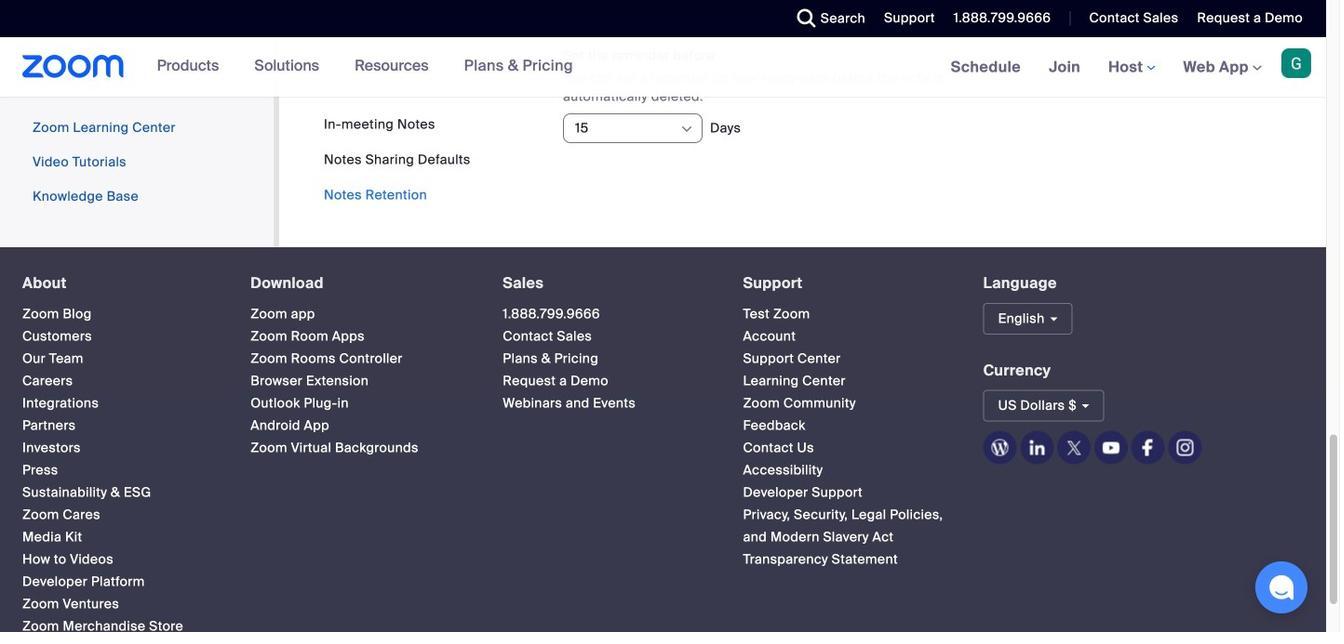 Task type: locate. For each thing, give the bounding box(es) containing it.
3 heading from the left
[[503, 276, 710, 292]]

show options image
[[679, 122, 694, 137]]

product information navigation
[[143, 37, 587, 97]]

heading
[[22, 276, 217, 292], [251, 276, 469, 292], [503, 276, 710, 292], [743, 276, 950, 292]]

banner
[[0, 37, 1326, 98]]

menu bar
[[324, 115, 471, 205]]

profile picture image
[[1281, 48, 1311, 78]]



Task type: describe. For each thing, give the bounding box(es) containing it.
open chat image
[[1268, 575, 1294, 601]]

meetings navigation
[[937, 37, 1326, 98]]

4 heading from the left
[[743, 276, 950, 292]]

1 heading from the left
[[22, 276, 217, 292]]

2 heading from the left
[[251, 276, 469, 292]]

zoom logo image
[[22, 55, 124, 78]]



Task type: vqa. For each thing, say whether or not it's contained in the screenshot.
banner
yes



